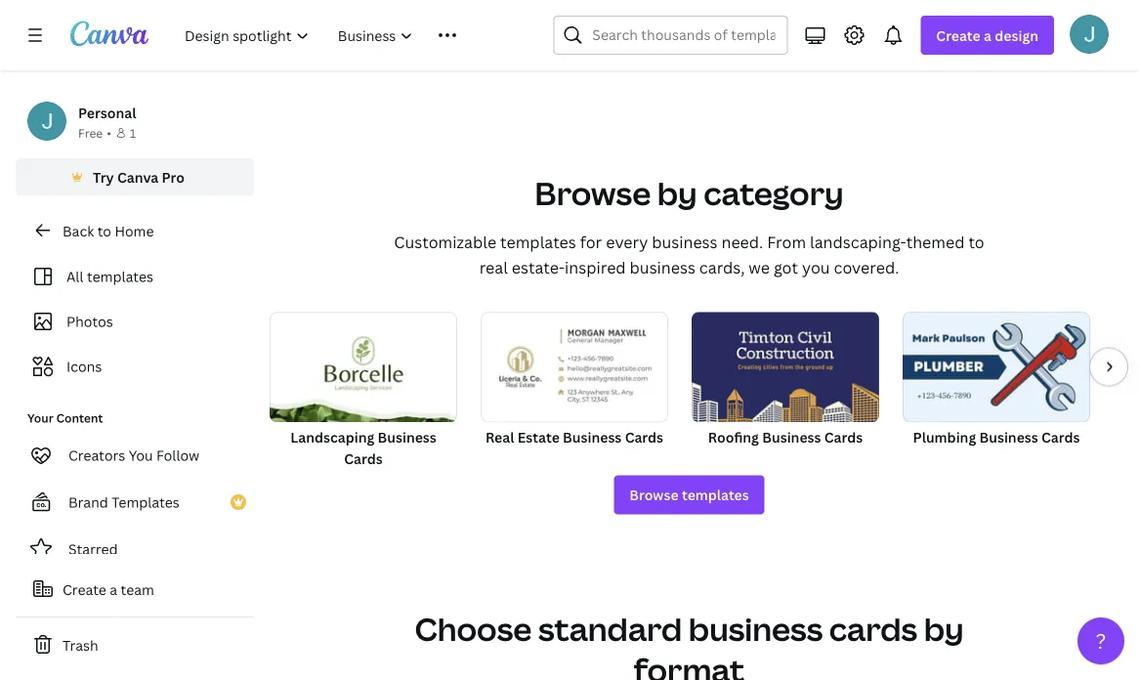 Task type: vqa. For each thing, say whether or not it's contained in the screenshot.
LANDSCAPING-
yes



Task type: describe. For each thing, give the bounding box(es) containing it.
back
[[63, 221, 94, 240]]

icons link
[[27, 348, 242, 385]]

cards,
[[700, 257, 745, 278]]

estate
[[518, 428, 560, 446]]

try canva pro button
[[16, 158, 254, 195]]

real estate business card image
[[481, 312, 668, 422]]

templates for browse
[[682, 485, 749, 504]]

trash link
[[16, 625, 254, 665]]

by inside choose standard business cards by format
[[924, 607, 964, 650]]

browse templates link
[[614, 475, 765, 514]]

?
[[1096, 627, 1107, 655]]

canva
[[117, 168, 159, 186]]

creators you follow link
[[16, 436, 254, 475]]

real
[[479, 257, 508, 278]]

back to home link
[[16, 211, 254, 250]]

cards
[[830, 607, 918, 650]]

to inside customizable templates for every business need. from landscaping-themed to real estate-inspired business cards, we got you covered.
[[969, 232, 985, 253]]

real estate business cards link
[[481, 312, 668, 467]]

create a design
[[937, 26, 1039, 44]]

follow
[[156, 446, 199, 465]]

need.
[[722, 232, 764, 253]]

team
[[121, 580, 154, 599]]

category
[[704, 172, 844, 215]]

cards inside "link"
[[625, 428, 664, 446]]

inspired
[[565, 257, 626, 278]]

landscaping
[[290, 428, 375, 446]]

customizable templates for every business need. from landscaping-themed to real estate-inspired business cards, we got you covered.
[[394, 232, 985, 278]]

creators
[[68, 446, 125, 465]]

business for landscaping business cards
[[378, 428, 437, 446]]

photos link
[[27, 303, 242, 340]]

1 vertical spatial business
[[630, 257, 696, 278]]

landscaping business card image
[[270, 312, 457, 422]]

roofing business cards link
[[692, 312, 880, 467]]

starred
[[68, 540, 118, 559]]

for
[[580, 232, 602, 253]]

templates for all
[[87, 267, 153, 286]]

roofing business cards
[[708, 428, 863, 446]]

•
[[107, 125, 111, 141]]

create a design button
[[921, 16, 1055, 55]]

landscaping business cards
[[290, 428, 437, 468]]

icons
[[66, 357, 102, 376]]

real
[[486, 428, 514, 446]]

free
[[78, 125, 103, 141]]

home
[[115, 221, 154, 240]]

templates for customizable
[[500, 232, 576, 253]]

john smith image
[[1070, 14, 1109, 54]]

business inside choose standard business cards by format
[[689, 607, 823, 650]]

brand templates link
[[16, 483, 254, 522]]

your
[[27, 410, 53, 426]]

roofing
[[708, 428, 759, 446]]

brand
[[68, 493, 108, 512]]

plumbing
[[913, 428, 977, 446]]

Search search field
[[593, 17, 775, 54]]

real estate business cards
[[486, 428, 664, 446]]

covered.
[[834, 257, 899, 278]]

free •
[[78, 125, 111, 141]]

choose standard business cards by format
[[415, 607, 964, 680]]

plumbing business card image
[[903, 312, 1091, 422]]

all templates link
[[27, 258, 242, 295]]

photos
[[66, 312, 113, 331]]

estate-
[[512, 257, 565, 278]]

creators you follow
[[68, 446, 199, 465]]

a for design
[[984, 26, 992, 44]]

create for create a team
[[63, 580, 106, 599]]

cards for plumbing business cards
[[1042, 428, 1080, 446]]

business for roofing business cards
[[763, 428, 821, 446]]

business inside real estate business cards "link"
[[563, 428, 622, 446]]

from
[[767, 232, 806, 253]]

try canva pro
[[93, 168, 185, 186]]

cards for roofing business cards
[[825, 428, 863, 446]]

browse by category
[[535, 172, 844, 215]]

customizable
[[394, 232, 497, 253]]



Task type: locate. For each thing, give the bounding box(es) containing it.
by up customizable templates for every business need. from landscaping-themed to real estate-inspired business cards, we got you covered. at top
[[657, 172, 697, 215]]

0 horizontal spatial by
[[657, 172, 697, 215]]

? button
[[1078, 618, 1125, 665]]

cards down roofing business card image
[[825, 428, 863, 446]]

0 horizontal spatial to
[[97, 221, 111, 240]]

0 vertical spatial a
[[984, 26, 992, 44]]

by
[[657, 172, 697, 215], [924, 607, 964, 650]]

create a team
[[63, 580, 154, 599]]

a
[[984, 26, 992, 44], [110, 580, 117, 599]]

by right cards
[[924, 607, 964, 650]]

cards inside landscaping business cards
[[344, 449, 383, 468]]

roofing business card image
[[692, 312, 880, 422]]

create
[[937, 26, 981, 44], [63, 580, 106, 599]]

business inside plumbing business cards link
[[980, 428, 1039, 446]]

business right roofing
[[763, 428, 821, 446]]

business
[[652, 232, 718, 253], [630, 257, 696, 278], [689, 607, 823, 650]]

1 horizontal spatial templates
[[500, 232, 576, 253]]

create for create a design
[[937, 26, 981, 44]]

1 vertical spatial a
[[110, 580, 117, 599]]

1 vertical spatial by
[[924, 607, 964, 650]]

create inside "button"
[[63, 580, 106, 599]]

got
[[774, 257, 798, 278]]

your content
[[27, 410, 103, 426]]

landscaping-
[[810, 232, 907, 253]]

design
[[995, 26, 1039, 44]]

to
[[97, 221, 111, 240], [969, 232, 985, 253]]

1 horizontal spatial a
[[984, 26, 992, 44]]

0 vertical spatial templates
[[500, 232, 576, 253]]

0 horizontal spatial templates
[[87, 267, 153, 286]]

every
[[606, 232, 648, 253]]

0 vertical spatial create
[[937, 26, 981, 44]]

to right themed
[[969, 232, 985, 253]]

1 vertical spatial create
[[63, 580, 106, 599]]

plumbing business cards
[[913, 428, 1080, 446]]

try
[[93, 168, 114, 186]]

we
[[749, 257, 770, 278]]

business right plumbing
[[980, 428, 1039, 446]]

1 vertical spatial browse
[[630, 485, 679, 504]]

browse
[[535, 172, 651, 215], [630, 485, 679, 504]]

1 business from the left
[[378, 428, 437, 446]]

business for plumbing business cards
[[980, 428, 1039, 446]]

top level navigation element
[[172, 16, 507, 55], [172, 16, 507, 55]]

0 horizontal spatial a
[[110, 580, 117, 599]]

templates inside "link"
[[682, 485, 749, 504]]

create left design
[[937, 26, 981, 44]]

you
[[802, 257, 830, 278]]

cards up browse templates "link"
[[625, 428, 664, 446]]

plumbing business cards link
[[903, 312, 1091, 467]]

None search field
[[554, 16, 788, 55]]

a inside create a team "button"
[[110, 580, 117, 599]]

content
[[56, 410, 103, 426]]

a inside 'create a design' dropdown button
[[984, 26, 992, 44]]

brand templates
[[68, 493, 180, 512]]

standard
[[538, 607, 682, 650]]

2 vertical spatial templates
[[682, 485, 749, 504]]

1 horizontal spatial create
[[937, 26, 981, 44]]

create inside dropdown button
[[937, 26, 981, 44]]

templates up the 'estate-'
[[500, 232, 576, 253]]

you
[[129, 446, 153, 465]]

1 horizontal spatial by
[[924, 607, 964, 650]]

2 business from the left
[[563, 428, 622, 446]]

templates
[[500, 232, 576, 253], [87, 267, 153, 286], [682, 485, 749, 504]]

business right landscaping
[[378, 428, 437, 446]]

all
[[66, 267, 84, 286]]

cards
[[625, 428, 664, 446], [825, 428, 863, 446], [1042, 428, 1080, 446], [344, 449, 383, 468]]

back to home
[[63, 221, 154, 240]]

personal
[[78, 103, 136, 122]]

a left team
[[110, 580, 117, 599]]

0 vertical spatial browse
[[535, 172, 651, 215]]

1 horizontal spatial to
[[969, 232, 985, 253]]

landscaping business cards link
[[270, 312, 457, 469]]

3 business from the left
[[763, 428, 821, 446]]

0 vertical spatial business
[[652, 232, 718, 253]]

browse templates
[[630, 485, 749, 504]]

choose
[[415, 607, 532, 650]]

business inside roofing business cards link
[[763, 428, 821, 446]]

templates right all
[[87, 267, 153, 286]]

create a team button
[[16, 570, 254, 609]]

2 horizontal spatial templates
[[682, 485, 749, 504]]

cards down plumbing business card image
[[1042, 428, 1080, 446]]

0 horizontal spatial create
[[63, 580, 106, 599]]

all templates
[[66, 267, 153, 286]]

templates inside customizable templates for every business need. from landscaping-themed to real estate-inspired business cards, we got you covered.
[[500, 232, 576, 253]]

templates
[[112, 493, 180, 512]]

trash
[[63, 636, 98, 654]]

1 vertical spatial templates
[[87, 267, 153, 286]]

themed
[[907, 232, 965, 253]]

cards down landscaping
[[344, 449, 383, 468]]

a for team
[[110, 580, 117, 599]]

a left design
[[984, 26, 992, 44]]

templates down roofing
[[682, 485, 749, 504]]

create down starred
[[63, 580, 106, 599]]

business
[[378, 428, 437, 446], [563, 428, 622, 446], [763, 428, 821, 446], [980, 428, 1039, 446]]

pro
[[162, 168, 185, 186]]

cards for landscaping business cards
[[344, 449, 383, 468]]

browse for browse templates
[[630, 485, 679, 504]]

browse inside "link"
[[630, 485, 679, 504]]

1
[[130, 125, 136, 141]]

starred link
[[16, 530, 254, 569]]

0 vertical spatial by
[[657, 172, 697, 215]]

format
[[634, 648, 745, 680]]

browse for browse by category
[[535, 172, 651, 215]]

to right back
[[97, 221, 111, 240]]

business right estate
[[563, 428, 622, 446]]

2 vertical spatial business
[[689, 607, 823, 650]]

4 business from the left
[[980, 428, 1039, 446]]

business inside landscaping business cards
[[378, 428, 437, 446]]



